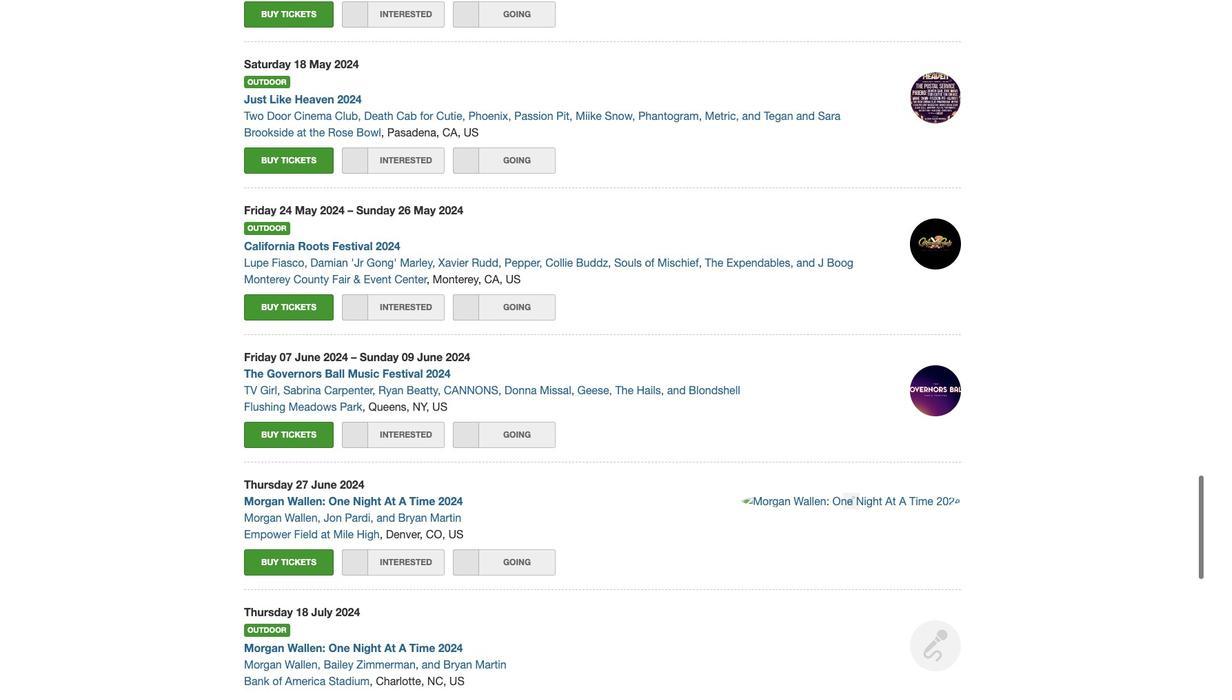 Task type: locate. For each thing, give the bounding box(es) containing it.
buy down empower
[[261, 552, 279, 562]]

thursday
[[244, 473, 293, 486], [244, 600, 293, 613]]

buy down brookside
[[261, 150, 279, 160]]

0 vertical spatial wallen:
[[288, 489, 326, 502]]

1 night from the top
[[353, 489, 381, 502]]

0 vertical spatial morgan wallen: one night at a time 2024 image
[[742, 488, 962, 504]]

0 vertical spatial at
[[385, 489, 396, 502]]

1 wallen, from the top
[[285, 506, 321, 519]]

tickets up saturday 18 may 2024
[[281, 3, 317, 14]]

friday left 07
[[244, 345, 277, 358]]

friday left the 24
[[244, 198, 277, 211]]

us
[[464, 121, 479, 133], [506, 268, 521, 280], [433, 395, 448, 408], [449, 523, 464, 535], [450, 670, 465, 682]]

wallen, inside morgan wallen: one night at a time 2024 morgan wallen, jon pardi, and bryan martin empower field at mile high , denver, co, us
[[285, 506, 321, 519]]

, inside just like heaven 2024 two door cinema club, death cab for cutie, phoenix, passion pit, miike snow, phantogram, metric, and tegan and sara brookside at the rose bowl , pasadena, ca, us
[[381, 121, 384, 133]]

may up heaven
[[309, 52, 332, 65]]

1 outdoor from the top
[[248, 72, 287, 80]]

1 vertical spatial –
[[351, 345, 357, 358]]

2 friday from the top
[[244, 345, 277, 358]]

0 vertical spatial time
[[410, 489, 436, 502]]

bank
[[244, 670, 270, 682]]

2 going from the top
[[504, 150, 531, 160]]

wallen: for morgan wallen: one night at a time 2024 morgan wallen, bailey zimmerman, and bryan martin bank of america stadium , charlotte, nc, us
[[288, 636, 326, 649]]

1 vertical spatial 18
[[296, 600, 308, 613]]

, left denver, at the bottom of page
[[380, 523, 383, 535]]

outdoor up california
[[248, 218, 287, 227]]

the left hails, on the bottom of the page
[[616, 379, 634, 391]]

1 vertical spatial at
[[321, 523, 330, 535]]

18
[[294, 52, 306, 65], [296, 600, 308, 613]]

june
[[295, 345, 321, 358], [417, 345, 443, 358], [312, 473, 337, 486]]

3 morgan from the top
[[244, 636, 285, 649]]

charlotte,
[[376, 670, 425, 682]]

wallen: up bank of america stadium link
[[288, 636, 326, 649]]

1 vertical spatial at
[[385, 636, 396, 649]]

1 vertical spatial wallen,
[[285, 653, 321, 666]]

buy tickets
[[261, 3, 317, 14], [261, 150, 317, 160], [261, 297, 317, 307], [261, 424, 317, 435], [261, 552, 317, 562]]

buy tickets down the "field" on the left bottom of page
[[261, 552, 317, 562]]

beatty,
[[407, 379, 441, 391]]

1 vertical spatial festival
[[383, 362, 423, 375]]

18 left july
[[296, 600, 308, 613]]

at up zimmerman,
[[385, 636, 396, 649]]

going button for fifth interested button from the top
[[453, 544, 556, 571]]

time
[[410, 489, 436, 502], [410, 636, 436, 649]]

tickets
[[281, 3, 317, 14], [281, 150, 317, 160], [281, 297, 317, 307], [281, 424, 317, 435], [281, 552, 317, 562]]

,
[[381, 121, 384, 133], [427, 268, 430, 280], [363, 395, 366, 408], [380, 523, 383, 535], [370, 670, 373, 682]]

0 vertical spatial 18
[[294, 52, 306, 65]]

5 going from the top
[[504, 552, 531, 562]]

bryan inside morgan wallen: one night at a time 2024 morgan wallen, jon pardi, and bryan martin empower field at mile high , denver, co, us
[[398, 506, 427, 519]]

4 interested from the top
[[380, 424, 432, 435]]

outdoor down thursday 18 july 2024
[[248, 620, 287, 629]]

saturday 18 may 2024
[[244, 52, 359, 65]]

0 vertical spatial of
[[645, 251, 655, 264]]

a up denver, at the bottom of page
[[399, 489, 407, 502]]

going for fourth interested button
[[504, 424, 531, 435]]

1 horizontal spatial at
[[321, 523, 330, 535]]

1 horizontal spatial festival
[[383, 362, 423, 375]]

going for fifth interested button from the top
[[504, 552, 531, 562]]

1 a from the top
[[399, 489, 407, 502]]

festival inside the california roots festival 2024 lupe fiasco, damian 'jr gong' marley, xavier rudd, pepper, collie buddz, souls of mischief, the expendables, and j boog monterey county fair & event center , monterey, ca, us
[[332, 234, 373, 247]]

interested for fifth interested button from the top
[[380, 552, 432, 562]]

wallen:
[[288, 489, 326, 502], [288, 636, 326, 649]]

and up high
[[377, 506, 395, 519]]

and
[[743, 104, 761, 117], [797, 104, 815, 117], [797, 251, 816, 264], [668, 379, 686, 391], [377, 506, 395, 519], [422, 653, 441, 666]]

0 horizontal spatial at
[[297, 121, 307, 133]]

time inside morgan wallen: one night at a time 2024 morgan wallen, jon pardi, and bryan martin empower field at mile high , denver, co, us
[[410, 489, 436, 502]]

boog
[[828, 251, 854, 264]]

1 vertical spatial ca,
[[485, 268, 503, 280]]

night up pardi,
[[353, 489, 381, 502]]

outdoor down saturday
[[248, 72, 287, 80]]

us down pepper,
[[506, 268, 521, 280]]

sunday up music
[[360, 345, 399, 358]]

1 friday from the top
[[244, 198, 277, 211]]

buy down monterey
[[261, 297, 279, 307]]

of right souls
[[645, 251, 655, 264]]

california roots festival 2024 image
[[911, 213, 962, 264]]

one inside morgan wallen: one night at a time 2024 morgan wallen, jon pardi, and bryan martin empower field at mile high , denver, co, us
[[329, 489, 350, 502]]

night up zimmerman,
[[353, 636, 381, 649]]

time up nc,
[[410, 636, 436, 649]]

5 buy from the top
[[261, 552, 279, 562]]

of for california roots festival 2024
[[645, 251, 655, 264]]

2 vertical spatial the
[[616, 379, 634, 391]]

0 vertical spatial sunday
[[356, 198, 396, 211]]

at
[[297, 121, 307, 133], [321, 523, 330, 535]]

blondshell
[[689, 379, 741, 391]]

4 going button from the top
[[453, 417, 556, 443]]

just like heaven 2024 two door cinema club, death cab for cutie, phoenix, passion pit, miike snow, phantogram, metric, and tegan and sara brookside at the rose bowl , pasadena, ca, us
[[244, 87, 841, 133]]

2 at from the top
[[385, 636, 396, 649]]

the right mischief,
[[705, 251, 724, 264]]

– up "'jr"
[[348, 198, 353, 211]]

2024
[[335, 52, 359, 65], [337, 87, 362, 100], [320, 198, 345, 211], [439, 198, 464, 211], [376, 234, 401, 247], [324, 345, 348, 358], [446, 345, 471, 358], [426, 362, 451, 375], [340, 473, 365, 486], [439, 489, 463, 502], [336, 600, 360, 613], [439, 636, 463, 649]]

festival up "'jr"
[[332, 234, 373, 247]]

2 morgan from the top
[[244, 506, 282, 519]]

1 vertical spatial one
[[329, 636, 350, 649]]

night
[[353, 489, 381, 502], [353, 636, 381, 649]]

5 interested button from the top
[[342, 544, 445, 571]]

of inside morgan wallen: one night at a time 2024 morgan wallen, bailey zimmerman, and bryan martin bank of america stadium , charlotte, nc, us
[[273, 670, 282, 682]]

us right nc,
[[450, 670, 465, 682]]

0 horizontal spatial martin
[[430, 506, 462, 519]]

flushing
[[244, 395, 286, 408]]

1 vertical spatial friday
[[244, 345, 277, 358]]

1 interested from the top
[[380, 3, 432, 14]]

, inside morgan wallen: one night at a time 2024 morgan wallen, jon pardi, and bryan martin empower field at mile high , denver, co, us
[[380, 523, 383, 535]]

j
[[819, 251, 824, 264]]

the inside the california roots festival 2024 lupe fiasco, damian 'jr gong' marley, xavier rudd, pepper, collie buddz, souls of mischief, the expendables, and j boog monterey county fair & event center , monterey, ca, us
[[705, 251, 724, 264]]

1 horizontal spatial of
[[645, 251, 655, 264]]

going button for 5th interested button from the bottom of the page
[[453, 0, 556, 22]]

going for 5th interested button from the bottom of the page
[[504, 3, 531, 14]]

2 buy tickets from the top
[[261, 150, 317, 160]]

and up nc,
[[422, 653, 441, 666]]

buy
[[261, 3, 279, 14], [261, 150, 279, 160], [261, 297, 279, 307], [261, 424, 279, 435], [261, 552, 279, 562]]

ca, down cutie,
[[443, 121, 461, 133]]

and left tegan
[[743, 104, 761, 117]]

co,
[[426, 523, 446, 535]]

geese,
[[578, 379, 613, 391]]

, inside morgan wallen: one night at a time 2024 morgan wallen, bailey zimmerman, and bryan martin bank of america stadium , charlotte, nc, us
[[370, 670, 373, 682]]

, down death
[[381, 121, 384, 133]]

18 for saturday
[[294, 52, 306, 65]]

pepper,
[[505, 251, 543, 264]]

0 vertical spatial ca,
[[443, 121, 461, 133]]

of
[[645, 251, 655, 264], [273, 670, 282, 682]]

at up denver, at the bottom of page
[[385, 489, 396, 502]]

a inside morgan wallen: one night at a time 2024 morgan wallen, bailey zimmerman, and bryan martin bank of america stadium , charlotte, nc, us
[[399, 636, 407, 649]]

1 vertical spatial time
[[410, 636, 436, 649]]

2 interested from the top
[[380, 150, 432, 160]]

at inside morgan wallen: one night at a time 2024 morgan wallen, jon pardi, and bryan martin empower field at mile high , denver, co, us
[[385, 489, 396, 502]]

1 horizontal spatial martin
[[476, 653, 507, 666]]

3 going from the top
[[504, 297, 531, 307]]

one for morgan wallen: one night at a time 2024 morgan wallen, jon pardi, and bryan martin empower field at mile high , denver, co, us
[[329, 489, 350, 502]]

us right ny,
[[433, 395, 448, 408]]

0 horizontal spatial bryan
[[398, 506, 427, 519]]

sunday left 26
[[356, 198, 396, 211]]

time up co,
[[410, 489, 436, 502]]

metric,
[[705, 104, 740, 117]]

4 buy from the top
[[261, 424, 279, 435]]

brookside
[[244, 121, 294, 133]]

bryan for morgan wallen: one night at a time 2024 morgan wallen, bailey zimmerman, and bryan martin bank of america stadium , charlotte, nc, us
[[444, 653, 473, 666]]

queens,
[[369, 395, 410, 408]]

wallen, inside morgan wallen: one night at a time 2024 morgan wallen, bailey zimmerman, and bryan martin bank of america stadium , charlotte, nc, us
[[285, 653, 321, 666]]

5 going button from the top
[[453, 544, 556, 571]]

just like heaven 2024 image
[[911, 67, 962, 118]]

night inside morgan wallen: one night at a time 2024 morgan wallen, jon pardi, and bryan martin empower field at mile high , denver, co, us
[[353, 489, 381, 502]]

ca, down rudd,
[[485, 268, 503, 280]]

us down phoenix,
[[464, 121, 479, 133]]

1 buy tickets from the top
[[261, 3, 317, 14]]

tickets down 'flushing meadows park' link
[[281, 424, 317, 435]]

1 vertical spatial sunday
[[360, 345, 399, 358]]

the
[[310, 121, 325, 133]]

tickets down the county
[[281, 297, 317, 307]]

1 tickets from the top
[[281, 3, 317, 14]]

2 vertical spatial outdoor
[[248, 620, 287, 629]]

california
[[244, 234, 295, 247]]

1 horizontal spatial ca,
[[485, 268, 503, 280]]

california roots festival 2024 lupe fiasco, damian 'jr gong' marley, xavier rudd, pepper, collie buddz, souls of mischief, the expendables, and j boog monterey county fair & event center , monterey, ca, us
[[244, 234, 854, 280]]

bryan inside morgan wallen: one night at a time 2024 morgan wallen, bailey zimmerman, and bryan martin bank of america stadium , charlotte, nc, us
[[444, 653, 473, 666]]

sara
[[819, 104, 841, 117]]

5 interested from the top
[[380, 552, 432, 562]]

at left "mile"
[[321, 523, 330, 535]]

3 going button from the top
[[453, 289, 556, 315]]

1 horizontal spatial the
[[616, 379, 634, 391]]

buy tickets down monterey
[[261, 297, 317, 307]]

field
[[294, 523, 318, 535]]

marley,
[[400, 251, 436, 264]]

4 morgan from the top
[[244, 653, 282, 666]]

pit,
[[557, 104, 573, 117]]

martin
[[430, 506, 462, 519], [476, 653, 507, 666]]

buy up saturday
[[261, 3, 279, 14]]

outdoor for just
[[248, 72, 287, 80]]

2 time from the top
[[410, 636, 436, 649]]

0 horizontal spatial the
[[244, 362, 264, 375]]

, down 'marley,'
[[427, 268, 430, 280]]

going button for third interested button from the bottom
[[453, 289, 556, 315]]

passion
[[515, 104, 554, 117]]

death
[[364, 104, 394, 117]]

morgan wallen: one night at a time 2024 morgan wallen, jon pardi, and bryan martin empower field at mile high , denver, co, us
[[244, 489, 464, 535]]

1 at from the top
[[385, 489, 396, 502]]

– for may
[[348, 198, 353, 211]]

1 wallen: from the top
[[288, 489, 326, 502]]

tickets down the "field" on the left bottom of page
[[281, 552, 317, 562]]

one
[[329, 489, 350, 502], [329, 636, 350, 649]]

festival
[[332, 234, 373, 247], [383, 362, 423, 375]]

0 horizontal spatial festival
[[332, 234, 373, 247]]

wallen, up america
[[285, 653, 321, 666]]

of right bank at the bottom of page
[[273, 670, 282, 682]]

martin inside morgan wallen: one night at a time 2024 morgan wallen, jon pardi, and bryan martin empower field at mile high , denver, co, us
[[430, 506, 462, 519]]

wallen,
[[285, 506, 321, 519], [285, 653, 321, 666]]

thursday left 27
[[244, 473, 293, 486]]

tickets down brookside at the rose bowl link
[[281, 150, 317, 160]]

one inside morgan wallen: one night at a time 2024 morgan wallen, bailey zimmerman, and bryan martin bank of america stadium , charlotte, nc, us
[[329, 636, 350, 649]]

2 one from the top
[[329, 636, 350, 649]]

0 horizontal spatial ca,
[[443, 121, 461, 133]]

– up music
[[351, 345, 357, 358]]

0 horizontal spatial of
[[273, 670, 282, 682]]

the up tv
[[244, 362, 264, 375]]

martin inside morgan wallen: one night at a time 2024 morgan wallen, bailey zimmerman, and bryan martin bank of america stadium , charlotte, nc, us
[[476, 653, 507, 666]]

buy tickets up saturday 18 may 2024
[[261, 3, 317, 14]]

the
[[705, 251, 724, 264], [244, 362, 264, 375], [616, 379, 634, 391]]

may right the 24
[[295, 198, 317, 211]]

, down zimmerman,
[[370, 670, 373, 682]]

center
[[395, 268, 427, 280]]

0 vertical spatial at
[[297, 121, 307, 133]]

us inside just like heaven 2024 two door cinema club, death cab for cutie, phoenix, passion pit, miike snow, phantogram, metric, and tegan and sara brookside at the rose bowl , pasadena, ca, us
[[464, 121, 479, 133]]

buy down flushing
[[261, 424, 279, 435]]

morgan
[[244, 489, 285, 502], [244, 506, 282, 519], [244, 636, 285, 649], [244, 653, 282, 666]]

0 vertical spatial a
[[399, 489, 407, 502]]

0 vertical spatial bryan
[[398, 506, 427, 519]]

and right hails, on the bottom of the page
[[668, 379, 686, 391]]

county
[[294, 268, 329, 280]]

thursday left july
[[244, 600, 293, 613]]

2 a from the top
[[399, 636, 407, 649]]

friday for friday 07 june 2024 – sunday 09 june 2024
[[244, 345, 277, 358]]

time inside morgan wallen: one night at a time 2024 morgan wallen, bailey zimmerman, and bryan martin bank of america stadium , charlotte, nc, us
[[410, 636, 436, 649]]

'jr
[[351, 251, 364, 264]]

1 horizontal spatial bryan
[[444, 653, 473, 666]]

2 wallen: from the top
[[288, 636, 326, 649]]

4 going from the top
[[504, 424, 531, 435]]

3 outdoor from the top
[[248, 620, 287, 629]]

, inside the governors ball music festival 2024 tv girl, sabrina carpenter, ryan beatty, cannons, donna missal, geese, the hails, and blondshell flushing meadows park , queens, ny, us
[[363, 395, 366, 408]]

0 vertical spatial thursday
[[244, 473, 293, 486]]

, down carpenter,
[[363, 395, 366, 408]]

and left j
[[797, 251, 816, 264]]

1 going button from the top
[[453, 0, 556, 22]]

2024 inside just like heaven 2024 two door cinema club, death cab for cutie, phoenix, passion pit, miike snow, phantogram, metric, and tegan and sara brookside at the rose bowl , pasadena, ca, us
[[337, 87, 362, 100]]

sunday
[[356, 198, 396, 211], [360, 345, 399, 358]]

1 vertical spatial a
[[399, 636, 407, 649]]

bryan for morgan wallen: one night at a time 2024 morgan wallen, jon pardi, and bryan martin empower field at mile high , denver, co, us
[[398, 506, 427, 519]]

friday
[[244, 198, 277, 211], [244, 345, 277, 358]]

wallen: down thursday 27 june 2024
[[288, 489, 326, 502]]

2 going button from the top
[[453, 142, 556, 169]]

the governors ball music festival 2024 image
[[911, 360, 962, 411]]

wallen: inside morgan wallen: one night at a time 2024 morgan wallen, jon pardi, and bryan martin empower field at mile high , denver, co, us
[[288, 489, 326, 502]]

at inside just like heaven 2024 two door cinema club, death cab for cutie, phoenix, passion pit, miike snow, phantogram, metric, and tegan and sara brookside at the rose bowl , pasadena, ca, us
[[297, 121, 307, 133]]

0 vertical spatial –
[[348, 198, 353, 211]]

a inside morgan wallen: one night at a time 2024 morgan wallen, jon pardi, and bryan martin empower field at mile high , denver, co, us
[[399, 489, 407, 502]]

festival inside the governors ball music festival 2024 tv girl, sabrina carpenter, ryan beatty, cannons, donna missal, geese, the hails, and blondshell flushing meadows park , queens, ny, us
[[383, 362, 423, 375]]

and inside morgan wallen: one night at a time 2024 morgan wallen, jon pardi, and bryan martin empower field at mile high , denver, co, us
[[377, 506, 395, 519]]

and inside the governors ball music festival 2024 tv girl, sabrina carpenter, ryan beatty, cannons, donna missal, geese, the hails, and blondshell flushing meadows park , queens, ny, us
[[668, 379, 686, 391]]

bryan up denver, at the bottom of page
[[398, 506, 427, 519]]

one for morgan wallen: one night at a time 2024 morgan wallen, bailey zimmerman, and bryan martin bank of america stadium , charlotte, nc, us
[[329, 636, 350, 649]]

interested for fourth interested button
[[380, 424, 432, 435]]

1 going from the top
[[504, 3, 531, 14]]

–
[[348, 198, 353, 211], [351, 345, 357, 358]]

july
[[312, 600, 333, 613]]

buy tickets down brookside
[[261, 150, 317, 160]]

wallen: inside morgan wallen: one night at a time 2024 morgan wallen, bailey zimmerman, and bryan martin bank of america stadium , charlotte, nc, us
[[288, 636, 326, 649]]

interested
[[380, 3, 432, 14], [380, 150, 432, 160], [380, 297, 432, 307], [380, 424, 432, 435], [380, 552, 432, 562]]

at left the
[[297, 121, 307, 133]]

1 time from the top
[[410, 489, 436, 502]]

empower field at mile high link
[[244, 523, 380, 535]]

thursday for thursday 18 july 2024
[[244, 600, 293, 613]]

bowl
[[357, 121, 381, 133]]

4 buy tickets from the top
[[261, 424, 317, 435]]

night inside morgan wallen: one night at a time 2024 morgan wallen, bailey zimmerman, and bryan martin bank of america stadium , charlotte, nc, us
[[353, 636, 381, 649]]

going for fourth interested button from the bottom
[[504, 150, 531, 160]]

1 buy from the top
[[261, 3, 279, 14]]

a up zimmerman,
[[399, 636, 407, 649]]

buy tickets down 'flushing meadows park' link
[[261, 424, 317, 435]]

0 vertical spatial the
[[705, 251, 724, 264]]

june right 27
[[312, 473, 337, 486]]

one up jon
[[329, 489, 350, 502]]

heaven
[[295, 87, 334, 100]]

1 vertical spatial thursday
[[244, 600, 293, 613]]

1 vertical spatial night
[[353, 636, 381, 649]]

morgan wallen: one night at a time 2024 image
[[742, 488, 962, 504], [911, 615, 962, 666]]

1 one from the top
[[329, 489, 350, 502]]

us right co,
[[449, 523, 464, 535]]

one up bailey
[[329, 636, 350, 649]]

june up governors
[[295, 345, 321, 358]]

0 vertical spatial friday
[[244, 198, 277, 211]]

2 outdoor from the top
[[248, 218, 287, 227]]

4 interested button from the top
[[342, 417, 445, 443]]

at for morgan wallen: one night at a time 2024 morgan wallen, jon pardi, and bryan martin empower field at mile high , denver, co, us
[[385, 489, 396, 502]]

0 vertical spatial festival
[[332, 234, 373, 247]]

0 vertical spatial night
[[353, 489, 381, 502]]

26
[[399, 198, 411, 211]]

us inside the governors ball music festival 2024 tv girl, sabrina carpenter, ryan beatty, cannons, donna missal, geese, the hails, and blondshell flushing meadows park , queens, ny, us
[[433, 395, 448, 408]]

bryan up nc,
[[444, 653, 473, 666]]

2 night from the top
[[353, 636, 381, 649]]

lupe
[[244, 251, 269, 264]]

1 thursday from the top
[[244, 473, 293, 486]]

2 tickets from the top
[[281, 150, 317, 160]]

cannons,
[[444, 379, 502, 391]]

of inside the california roots festival 2024 lupe fiasco, damian 'jr gong' marley, xavier rudd, pepper, collie buddz, souls of mischief, the expendables, and j boog monterey county fair & event center , monterey, ca, us
[[645, 251, 655, 264]]

2 thursday from the top
[[244, 600, 293, 613]]

collie
[[546, 251, 573, 264]]

1 vertical spatial martin
[[476, 653, 507, 666]]

1 vertical spatial wallen:
[[288, 636, 326, 649]]

at inside morgan wallen: one night at a time 2024 morgan wallen, bailey zimmerman, and bryan martin bank of america stadium , charlotte, nc, us
[[385, 636, 396, 649]]

and left sara
[[797, 104, 815, 117]]

0 vertical spatial wallen,
[[285, 506, 321, 519]]

18 right saturday
[[294, 52, 306, 65]]

wallen, up the "field" on the left bottom of page
[[285, 506, 321, 519]]

3 interested from the top
[[380, 297, 432, 307]]

festival down 09
[[383, 362, 423, 375]]

club,
[[335, 104, 361, 117]]

interested button
[[342, 0, 445, 22], [342, 142, 445, 169], [342, 289, 445, 315], [342, 417, 445, 443], [342, 544, 445, 571]]

2 horizontal spatial the
[[705, 251, 724, 264]]

and inside morgan wallen: one night at a time 2024 morgan wallen, bailey zimmerman, and bryan martin bank of america stadium , charlotte, nc, us
[[422, 653, 441, 666]]

martin for morgan wallen: one night at a time 2024 morgan wallen, bailey zimmerman, and bryan martin bank of america stadium , charlotte, nc, us
[[476, 653, 507, 666]]

0 vertical spatial one
[[329, 489, 350, 502]]

4 tickets from the top
[[281, 424, 317, 435]]

2 wallen, from the top
[[285, 653, 321, 666]]

24
[[280, 198, 292, 211]]

ca,
[[443, 121, 461, 133], [485, 268, 503, 280]]

just
[[244, 87, 267, 100]]

0 vertical spatial outdoor
[[248, 72, 287, 80]]

0 vertical spatial martin
[[430, 506, 462, 519]]

1 vertical spatial bryan
[[444, 653, 473, 666]]

1 vertical spatial of
[[273, 670, 282, 682]]

1 vertical spatial outdoor
[[248, 218, 287, 227]]



Task type: describe. For each thing, give the bounding box(es) containing it.
tv
[[244, 379, 257, 391]]

fair
[[332, 268, 351, 280]]

meadows
[[289, 395, 337, 408]]

morgan wallen: one night at a time 2024 morgan wallen, bailey zimmerman, and bryan martin bank of america stadium , charlotte, nc, us
[[244, 636, 507, 682]]

stadium
[[329, 670, 370, 682]]

rose
[[328, 121, 354, 133]]

of for morgan wallen: one night at a time 2024
[[273, 670, 282, 682]]

jon
[[324, 506, 342, 519]]

friday 24 may 2024 – sunday 26 may 2024
[[244, 198, 464, 211]]

monterey
[[244, 268, 291, 280]]

and inside the california roots festival 2024 lupe fiasco, damian 'jr gong' marley, xavier rudd, pepper, collie buddz, souls of mischief, the expendables, and j boog monterey county fair & event center , monterey, ca, us
[[797, 251, 816, 264]]

park
[[340, 395, 363, 408]]

brookside at the rose bowl link
[[244, 121, 381, 133]]

2 buy from the top
[[261, 150, 279, 160]]

2024 inside morgan wallen: one night at a time 2024 morgan wallen, bailey zimmerman, and bryan martin bank of america stadium , charlotte, nc, us
[[439, 636, 463, 649]]

nc,
[[428, 670, 447, 682]]

cinema
[[294, 104, 332, 117]]

3 tickets from the top
[[281, 297, 317, 307]]

2024 inside morgan wallen: one night at a time 2024 morgan wallen, jon pardi, and bryan martin empower field at mile high , denver, co, us
[[439, 489, 463, 502]]

cutie,
[[437, 104, 466, 117]]

going button for fourth interested button
[[453, 417, 556, 443]]

phantogram,
[[639, 104, 702, 117]]

1 vertical spatial the
[[244, 362, 264, 375]]

saturday
[[244, 52, 291, 65]]

ball
[[325, 362, 345, 375]]

time for morgan wallen: one night at a time 2024 morgan wallen, jon pardi, and bryan martin empower field at mile high , denver, co, us
[[410, 489, 436, 502]]

3 interested button from the top
[[342, 289, 445, 315]]

pardi,
[[345, 506, 374, 519]]

denver,
[[386, 523, 423, 535]]

missal,
[[540, 379, 575, 391]]

for
[[420, 104, 434, 117]]

2024 inside the governors ball music festival 2024 tv girl, sabrina carpenter, ryan beatty, cannons, donna missal, geese, the hails, and blondshell flushing meadows park , queens, ny, us
[[426, 362, 451, 375]]

damian
[[311, 251, 348, 264]]

music
[[348, 362, 380, 375]]

, inside the california roots festival 2024 lupe fiasco, damian 'jr gong' marley, xavier rudd, pepper, collie buddz, souls of mischief, the expendables, and j boog monterey county fair & event center , monterey, ca, us
[[427, 268, 430, 280]]

2 interested button from the top
[[342, 142, 445, 169]]

us inside the california roots festival 2024 lupe fiasco, damian 'jr gong' marley, xavier rudd, pepper, collie buddz, souls of mischief, the expendables, and j boog monterey county fair & event center , monterey, ca, us
[[506, 268, 521, 280]]

interested for third interested button from the bottom
[[380, 297, 432, 307]]

bank of america stadium link
[[244, 670, 370, 682]]

fiasco,
[[272, 251, 308, 264]]

interested for 5th interested button from the bottom of the page
[[380, 3, 432, 14]]

night for morgan wallen: one night at a time 2024 morgan wallen, jon pardi, and bryan martin empower field at mile high , denver, co, us
[[353, 489, 381, 502]]

like
[[270, 87, 292, 100]]

tegan
[[764, 104, 794, 117]]

bailey
[[324, 653, 354, 666]]

empower
[[244, 523, 291, 535]]

hails,
[[637, 379, 665, 391]]

mischief,
[[658, 251, 702, 264]]

sunday for 09
[[360, 345, 399, 358]]

miike
[[576, 104, 602, 117]]

expendables,
[[727, 251, 794, 264]]

– for june
[[351, 345, 357, 358]]

may right 26
[[414, 198, 436, 211]]

roots
[[298, 234, 329, 247]]

may for 24
[[295, 198, 317, 211]]

&
[[354, 268, 361, 280]]

june for friday 07 june 2024 – sunday 09 june 2024
[[295, 345, 321, 358]]

1 interested button from the top
[[342, 0, 445, 22]]

outdoor for california
[[248, 218, 287, 227]]

ca, inside just like heaven 2024 two door cinema club, death cab for cutie, phoenix, passion pit, miike snow, phantogram, metric, and tegan and sara brookside at the rose bowl , pasadena, ca, us
[[443, 121, 461, 133]]

ca, inside the california roots festival 2024 lupe fiasco, damian 'jr gong' marley, xavier rudd, pepper, collie buddz, souls of mischief, the expendables, and j boog monterey county fair & event center , monterey, ca, us
[[485, 268, 503, 280]]

going button for fourth interested button from the bottom
[[453, 142, 556, 169]]

18 for thursday
[[296, 600, 308, 613]]

cab
[[397, 104, 417, 117]]

thursday 27 june 2024
[[244, 473, 365, 486]]

friday for friday 24 may 2024 – sunday 26 may 2024
[[244, 198, 277, 211]]

us inside morgan wallen: one night at a time 2024 morgan wallen, jon pardi, and bryan martin empower field at mile high , denver, co, us
[[449, 523, 464, 535]]

time for morgan wallen: one night at a time 2024 morgan wallen, bailey zimmerman, and bryan martin bank of america stadium , charlotte, nc, us
[[410, 636, 436, 649]]

thursday for thursday 27 june 2024
[[244, 473, 293, 486]]

the governors ball music festival 2024 tv girl, sabrina carpenter, ryan beatty, cannons, donna missal, geese, the hails, and blondshell flushing meadows park , queens, ny, us
[[244, 362, 741, 408]]

friday 07 june 2024 – sunday 09 june 2024
[[244, 345, 471, 358]]

high
[[357, 523, 380, 535]]

a for morgan wallen: one night at a time 2024 morgan wallen, jon pardi, and bryan martin empower field at mile high , denver, co, us
[[399, 489, 407, 502]]

donna
[[505, 379, 537, 391]]

night for morgan wallen: one night at a time 2024 morgan wallen, bailey zimmerman, and bryan martin bank of america stadium , charlotte, nc, us
[[353, 636, 381, 649]]

event
[[364, 268, 392, 280]]

27
[[296, 473, 308, 486]]

zimmerman,
[[357, 653, 419, 666]]

souls
[[615, 251, 642, 264]]

gong'
[[367, 251, 397, 264]]

rudd,
[[472, 251, 502, 264]]

monterey,
[[433, 268, 482, 280]]

snow,
[[605, 104, 636, 117]]

june right 09
[[417, 345, 443, 358]]

xavier
[[439, 251, 469, 264]]

flushing meadows park link
[[244, 395, 363, 408]]

3 buy tickets from the top
[[261, 297, 317, 307]]

sabrina
[[283, 379, 321, 391]]

girl,
[[260, 379, 280, 391]]

wallen, for morgan wallen: one night at a time 2024 morgan wallen, jon pardi, and bryan martin empower field at mile high , denver, co, us
[[285, 506, 321, 519]]

at for morgan wallen: one night at a time 2024 morgan wallen, bailey zimmerman, and bryan martin bank of america stadium , charlotte, nc, us
[[385, 636, 396, 649]]

3 buy from the top
[[261, 297, 279, 307]]

1 vertical spatial morgan wallen: one night at a time 2024 image
[[911, 615, 962, 666]]

pasadena,
[[388, 121, 440, 133]]

wallen, for morgan wallen: one night at a time 2024 morgan wallen, bailey zimmerman, and bryan martin bank of america stadium , charlotte, nc, us
[[285, 653, 321, 666]]

june for thursday 27 june 2024
[[312, 473, 337, 486]]

martin for morgan wallen: one night at a time 2024 morgan wallen, jon pardi, and bryan martin empower field at mile high , denver, co, us
[[430, 506, 462, 519]]

ny,
[[413, 395, 430, 408]]

interested for fourth interested button from the bottom
[[380, 150, 432, 160]]

2024 inside the california roots festival 2024 lupe fiasco, damian 'jr gong' marley, xavier rudd, pepper, collie buddz, souls of mischief, the expendables, and j boog monterey county fair & event center , monterey, ca, us
[[376, 234, 401, 247]]

5 tickets from the top
[[281, 552, 317, 562]]

going for third interested button from the bottom
[[504, 297, 531, 307]]

monterey county fair & event center link
[[244, 268, 427, 280]]

america
[[285, 670, 326, 682]]

phoenix,
[[469, 104, 512, 117]]

07
[[280, 345, 292, 358]]

door
[[267, 104, 291, 117]]

sunday for 26
[[356, 198, 396, 211]]

5 buy tickets from the top
[[261, 552, 317, 562]]

1 morgan from the top
[[244, 489, 285, 502]]

mile
[[334, 523, 354, 535]]

governors
[[267, 362, 322, 375]]

buddz,
[[576, 251, 612, 264]]

may for 18
[[309, 52, 332, 65]]

09
[[402, 345, 414, 358]]

outdoor for morgan
[[248, 620, 287, 629]]

wallen: for morgan wallen: one night at a time 2024 morgan wallen, jon pardi, and bryan martin empower field at mile high , denver, co, us
[[288, 489, 326, 502]]

us inside morgan wallen: one night at a time 2024 morgan wallen, bailey zimmerman, and bryan martin bank of america stadium , charlotte, nc, us
[[450, 670, 465, 682]]

a for morgan wallen: one night at a time 2024 morgan wallen, bailey zimmerman, and bryan martin bank of america stadium , charlotte, nc, us
[[399, 636, 407, 649]]

carpenter,
[[324, 379, 376, 391]]

at inside morgan wallen: one night at a time 2024 morgan wallen, jon pardi, and bryan martin empower field at mile high , denver, co, us
[[321, 523, 330, 535]]



Task type: vqa. For each thing, say whether or not it's contained in the screenshot.
WALLEN: related to Morgan Wallen: One Night At A Time 2024 Morgan Wallen, Bailey Zimmerman, and Bryan Martin Bank of America Stadium , Charlotte, NC, US
yes



